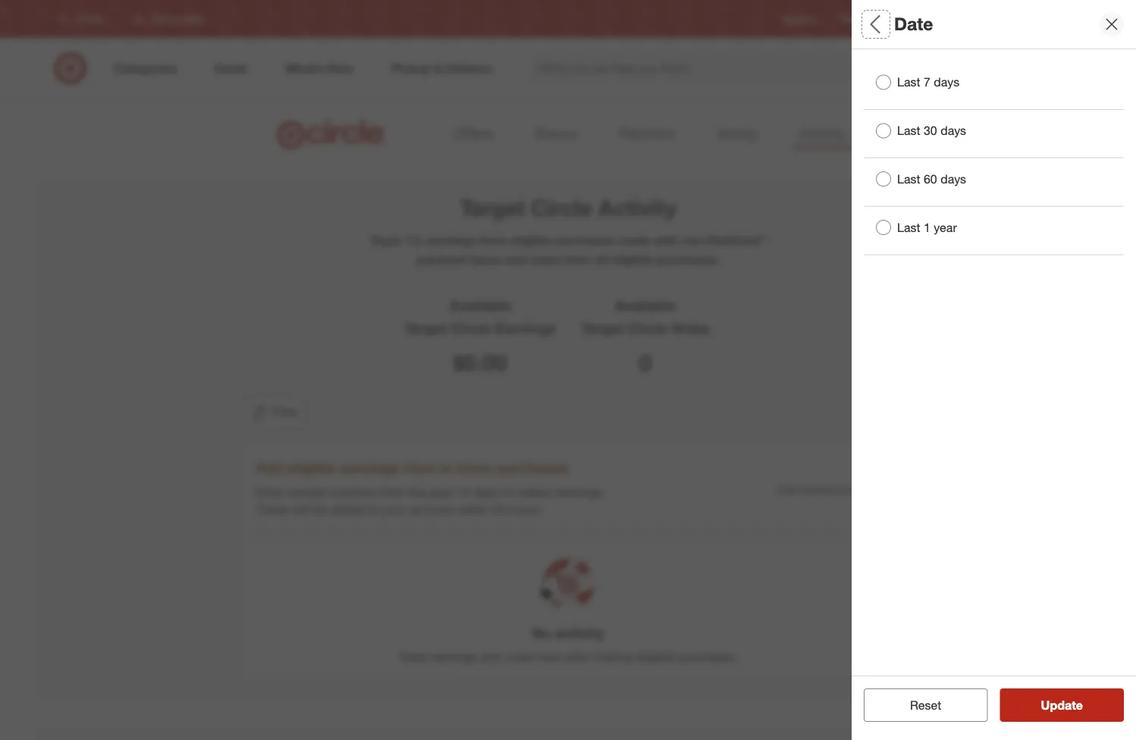 Task type: vqa. For each thing, say whether or not it's contained in the screenshot.
No
yes



Task type: describe. For each thing, give the bounding box(es) containing it.
filter button
[[241, 396, 308, 429]]

track earnings and votes here after making eligible purchases.
[[399, 650, 737, 665]]

1 horizontal spatial target
[[460, 195, 525, 222]]

made
[[619, 233, 651, 248]]

here
[[538, 650, 562, 665]]

1 vertical spatial to
[[368, 502, 379, 517]]

these
[[256, 502, 289, 517]]

redcard link
[[908, 12, 945, 25]]

collect
[[516, 485, 552, 500]]

making
[[594, 650, 633, 665]]

added
[[330, 502, 365, 517]]

enter receipt numbers from the past 14 days to collect earnings. these will be added to your account within 24 hours.
[[256, 485, 605, 517]]

earnings.
[[556, 485, 605, 500]]

from for store
[[404, 460, 436, 477]]

all filters dialog
[[852, 0, 1137, 741]]

target circle activity
[[460, 195, 677, 222]]

your
[[383, 502, 406, 517]]

last 7 days
[[898, 75, 960, 90]]

60
[[924, 172, 938, 186]]

within
[[457, 502, 489, 517]]

add eligible earnings from in-store purchases
[[256, 460, 569, 477]]

reset button for update 'button' in 'date' dialog
[[864, 689, 988, 722]]

enter
[[256, 485, 284, 500]]

target for $0.00
[[405, 319, 447, 337]]

account
[[410, 502, 453, 517]]

bonus
[[536, 124, 577, 142]]

available target circle votes
[[581, 297, 710, 337]]

registry
[[783, 13, 817, 25]]

available for 0
[[615, 297, 676, 314]]

activity inside activity link
[[799, 124, 847, 142]]

date dialog
[[852, 0, 1137, 741]]

add missed purchase
[[777, 482, 881, 495]]

1 vertical spatial purchases
[[497, 460, 569, 477]]

1
[[924, 220, 931, 235]]

Last 7 days radio
[[876, 75, 892, 90]]

available target circle earnings
[[405, 297, 556, 337]]

all filters
[[864, 12, 937, 33]]

purchases inside track 1% earnings from eligible purchases made with non-redcard™ payment types and votes from all eligible purchases.
[[555, 233, 615, 248]]

update button for 'date' dialog
[[1000, 689, 1124, 722]]

Last 30 days radio
[[876, 123, 892, 138]]

weekly
[[841, 13, 870, 25]]

eligible down the made
[[612, 252, 653, 267]]

add missed purchase link
[[777, 481, 881, 497]]

weekly ad
[[841, 13, 884, 25]]

Last 1 year radio
[[876, 220, 892, 235]]

earnings for 1%
[[426, 233, 477, 248]]

What can we help you find? suggestions appear below search field
[[530, 52, 907, 85]]

from for past
[[380, 485, 405, 500]]

target circle logo image
[[275, 118, 390, 150]]

payment
[[417, 252, 466, 267]]

last 1 year
[[898, 220, 957, 235]]

last for last 7 days
[[898, 75, 921, 90]]

all
[[595, 252, 609, 267]]

date button
[[870, 77, 1118, 95]]

1 vertical spatial votes
[[505, 650, 534, 665]]

offers
[[454, 124, 493, 142]]

eligible down target circle activity
[[510, 233, 551, 248]]

type button
[[870, 120, 1118, 137]]

missed
[[800, 482, 834, 495]]

1 vertical spatial purchases.
[[678, 650, 737, 665]]

will
[[292, 502, 309, 517]]

30
[[924, 123, 938, 138]]

registry link
[[783, 12, 817, 25]]

days for last 30 days
[[941, 123, 967, 138]]

activity link
[[793, 120, 853, 149]]

0
[[639, 349, 652, 376]]

from left all
[[565, 252, 592, 267]]

bonus link
[[530, 120, 583, 149]]

store
[[458, 460, 493, 477]]

last for last 1 year
[[898, 220, 921, 235]]

available for $0.00
[[450, 297, 511, 314]]

reset for reset button inside all filters dialog
[[911, 698, 942, 713]]



Task type: locate. For each thing, give the bounding box(es) containing it.
target inside available target circle earnings
[[405, 319, 447, 337]]

votes left here
[[505, 650, 534, 665]]

days right 30 at the top of the page
[[941, 123, 967, 138]]

update button inside 'date' dialog
[[1000, 689, 1124, 722]]

voting link
[[711, 120, 763, 149]]

0 horizontal spatial circle
[[451, 319, 491, 337]]

last left 1
[[898, 220, 921, 235]]

update inside 'date' dialog
[[1041, 698, 1083, 713]]

votes left all
[[531, 252, 562, 267]]

date left the search button
[[870, 78, 896, 93]]

4 last from the top
[[898, 220, 921, 235]]

2 vertical spatial earnings
[[431, 650, 478, 665]]

reset button inside all filters dialog
[[864, 689, 988, 722]]

track 1% earnings from eligible purchases made with non-redcard™ payment types and votes from all eligible purchases.
[[370, 233, 767, 267]]

1 vertical spatial track
[[399, 650, 428, 665]]

purchase
[[837, 482, 881, 495]]

reset button inside 'date' dialog
[[864, 689, 988, 722]]

last 60 days
[[898, 172, 967, 186]]

circle for 0
[[628, 319, 668, 337]]

offers link
[[448, 120, 499, 149]]

types
[[470, 252, 502, 267]]

purchases. inside track 1% earnings from eligible purchases made with non-redcard™ payment types and votes from all eligible purchases.
[[657, 252, 720, 267]]

partners
[[619, 124, 674, 142]]

with
[[654, 233, 678, 248]]

activity
[[555, 625, 605, 642]]

0 vertical spatial earnings
[[426, 233, 477, 248]]

earnings
[[495, 319, 556, 337]]

available up "votes" at the right of page
[[615, 297, 676, 314]]

from up the
[[404, 460, 436, 477]]

track
[[370, 233, 401, 248], [399, 650, 428, 665]]

circle inside available target circle earnings
[[451, 319, 491, 337]]

last left 7
[[898, 75, 921, 90]]

1 horizontal spatial activity
[[799, 124, 847, 142]]

0 vertical spatial add
[[256, 460, 283, 477]]

0 vertical spatial and
[[505, 252, 527, 267]]

redcard
[[908, 13, 945, 25]]

0 vertical spatial activity
[[799, 124, 847, 142]]

0 vertical spatial to
[[502, 485, 513, 500]]

0 horizontal spatial and
[[481, 650, 502, 665]]

redcard™
[[708, 233, 767, 248]]

add
[[256, 460, 283, 477], [777, 482, 797, 495]]

add for add eligible earnings from in-store purchases
[[256, 460, 283, 477]]

1 vertical spatial earnings
[[340, 460, 400, 477]]

2 horizontal spatial circle
[[628, 319, 668, 337]]

0 vertical spatial track
[[370, 233, 401, 248]]

available inside available target circle votes
[[615, 297, 676, 314]]

0 horizontal spatial target
[[405, 319, 447, 337]]

circle for $0.00
[[451, 319, 491, 337]]

and left here
[[481, 650, 502, 665]]

purchases
[[555, 233, 615, 248], [497, 460, 569, 477]]

track for track 1% earnings from eligible purchases made with non-redcard™ payment types and votes from all eligible purchases.
[[370, 233, 401, 248]]

available inside available target circle earnings
[[450, 297, 511, 314]]

search button
[[897, 52, 933, 88]]

from up "your" at the bottom left of the page
[[380, 485, 405, 500]]

voting
[[717, 124, 757, 142]]

reset inside all filters dialog
[[911, 698, 942, 713]]

eligible
[[510, 233, 551, 248], [612, 252, 653, 267], [287, 460, 336, 477], [636, 650, 675, 665]]

days inside enter receipt numbers from the past 14 days to collect earnings. these will be added to your account within 24 hours.
[[473, 485, 499, 500]]

votes
[[672, 319, 710, 337]]

purchases up all
[[555, 233, 615, 248]]

and inside track 1% earnings from eligible purchases made with non-redcard™ payment types and votes from all eligible purchases.
[[505, 252, 527, 267]]

numbers
[[329, 485, 377, 500]]

24
[[492, 502, 506, 517]]

no
[[532, 625, 551, 642]]

1 vertical spatial add
[[777, 482, 797, 495]]

circle inside available target circle votes
[[628, 319, 668, 337]]

from inside enter receipt numbers from the past 14 days to collect earnings. these will be added to your account within 24 hours.
[[380, 485, 405, 500]]

1 horizontal spatial circle
[[531, 195, 592, 222]]

days for last 7 days
[[934, 75, 960, 90]]

from up types
[[480, 233, 507, 248]]

hours.
[[509, 502, 542, 517]]

7
[[924, 75, 931, 90]]

no activity
[[532, 625, 605, 642]]

purchases up collect at the bottom of the page
[[497, 460, 569, 477]]

$0.00
[[454, 349, 507, 376]]

circle up $0.00
[[451, 319, 491, 337]]

0 horizontal spatial activity
[[598, 195, 677, 222]]

available
[[450, 297, 511, 314], [615, 297, 676, 314]]

search
[[897, 62, 933, 77]]

purchases.
[[657, 252, 720, 267], [678, 650, 737, 665]]

earnings
[[426, 233, 477, 248], [340, 460, 400, 477], [431, 650, 478, 665]]

date
[[895, 13, 934, 35], [870, 78, 896, 93]]

0 vertical spatial votes
[[531, 252, 562, 267]]

last 30 days
[[898, 123, 967, 138]]

votes
[[531, 252, 562, 267], [505, 650, 534, 665]]

ad
[[873, 13, 884, 25]]

from for purchases
[[480, 233, 507, 248]]

non-
[[682, 233, 708, 248]]

0 horizontal spatial available
[[450, 297, 511, 314]]

last left 60
[[898, 172, 921, 186]]

1 horizontal spatial and
[[505, 252, 527, 267]]

target for 0
[[581, 319, 624, 337]]

reset button
[[864, 689, 988, 722], [864, 689, 988, 722]]

circle up 0
[[628, 319, 668, 337]]

2 last from the top
[[898, 123, 921, 138]]

to
[[502, 485, 513, 500], [368, 502, 379, 517]]

reset
[[911, 698, 942, 713], [911, 698, 942, 713]]

days up 24
[[473, 485, 499, 500]]

eligible up receipt
[[287, 460, 336, 477]]

past
[[429, 485, 453, 500]]

track for track earnings and votes here after making eligible purchases.
[[399, 650, 428, 665]]

reset inside 'date' dialog
[[911, 698, 942, 713]]

1 horizontal spatial add
[[777, 482, 797, 495]]

1%
[[405, 233, 423, 248]]

add left missed
[[777, 482, 797, 495]]

Last 60 days radio
[[876, 172, 892, 187]]

2 horizontal spatial target
[[581, 319, 624, 337]]

partners link
[[613, 120, 680, 149]]

receipt
[[288, 485, 326, 500]]

1 last from the top
[[898, 75, 921, 90]]

last left 30 at the top of the page
[[898, 123, 921, 138]]

to up 24
[[502, 485, 513, 500]]

days
[[934, 75, 960, 90], [941, 123, 967, 138], [941, 172, 967, 186], [473, 485, 499, 500]]

and right types
[[505, 252, 527, 267]]

1 vertical spatial and
[[481, 650, 502, 665]]

earnings for eligible
[[340, 460, 400, 477]]

filters
[[890, 12, 937, 33]]

all
[[864, 12, 885, 33]]

last for last 30 days
[[898, 123, 921, 138]]

update for update 'button' in 'date' dialog
[[1041, 698, 1083, 713]]

14
[[456, 485, 470, 500]]

update inside all filters dialog
[[1041, 698, 1083, 713]]

1 vertical spatial activity
[[598, 195, 677, 222]]

days for last 60 days
[[941, 172, 967, 186]]

weekly ad link
[[841, 12, 884, 25]]

add up enter on the left bottom of the page
[[256, 460, 283, 477]]

date right ad
[[895, 13, 934, 35]]

activity up the made
[[598, 195, 677, 222]]

be
[[313, 502, 327, 517]]

reset for reset button in the 'date' dialog
[[911, 698, 942, 713]]

to left "your" at the bottom left of the page
[[368, 502, 379, 517]]

0 vertical spatial date
[[895, 13, 934, 35]]

from
[[480, 233, 507, 248], [565, 252, 592, 267], [404, 460, 436, 477], [380, 485, 405, 500]]

update for update 'button' corresponding to all filters dialog
[[1041, 698, 1083, 713]]

0 horizontal spatial to
[[368, 502, 379, 517]]

1 horizontal spatial to
[[502, 485, 513, 500]]

target down all
[[581, 319, 624, 337]]

the
[[409, 485, 426, 500]]

update button for all filters dialog
[[1000, 689, 1124, 722]]

last
[[898, 75, 921, 90], [898, 123, 921, 138], [898, 172, 921, 186], [898, 220, 921, 235]]

target
[[460, 195, 525, 222], [405, 319, 447, 337], [581, 319, 624, 337]]

circle
[[531, 195, 592, 222], [451, 319, 491, 337], [628, 319, 668, 337]]

circle up track 1% earnings from eligible purchases made with non-redcard™ payment types and votes from all eligible purchases.
[[531, 195, 592, 222]]

and
[[505, 252, 527, 267], [481, 650, 502, 665]]

0 vertical spatial purchases.
[[657, 252, 720, 267]]

1 horizontal spatial available
[[615, 297, 676, 314]]

days right 60
[[941, 172, 967, 186]]

add for add missed purchase
[[777, 482, 797, 495]]

activity
[[799, 124, 847, 142], [598, 195, 677, 222]]

0 vertical spatial purchases
[[555, 233, 615, 248]]

track inside track 1% earnings from eligible purchases made with non-redcard™ payment types and votes from all eligible purchases.
[[370, 233, 401, 248]]

filter
[[272, 405, 298, 420]]

votes inside track 1% earnings from eligible purchases made with non-redcard™ payment types and votes from all eligible purchases.
[[531, 252, 562, 267]]

date inside dialog
[[895, 13, 934, 35]]

target down payment
[[405, 319, 447, 337]]

earnings inside track 1% earnings from eligible purchases made with non-redcard™ payment types and votes from all eligible purchases.
[[426, 233, 477, 248]]

eligible right making
[[636, 650, 675, 665]]

type
[[870, 121, 896, 136]]

target up types
[[460, 195, 525, 222]]

0 horizontal spatial add
[[256, 460, 283, 477]]

update button
[[1000, 689, 1124, 722], [1000, 689, 1124, 722]]

days right 7
[[934, 75, 960, 90]]

target inside available target circle votes
[[581, 319, 624, 337]]

1 vertical spatial date
[[870, 78, 896, 93]]

1 available from the left
[[450, 297, 511, 314]]

after
[[565, 650, 590, 665]]

last for last 60 days
[[898, 172, 921, 186]]

2 available from the left
[[615, 297, 676, 314]]

in-
[[440, 460, 458, 477]]

available down types
[[450, 297, 511, 314]]

year
[[934, 220, 957, 235]]

reset button for update 'button' corresponding to all filters dialog
[[864, 689, 988, 722]]

date inside button
[[870, 78, 896, 93]]

3 last from the top
[[898, 172, 921, 186]]

activity left type
[[799, 124, 847, 142]]



